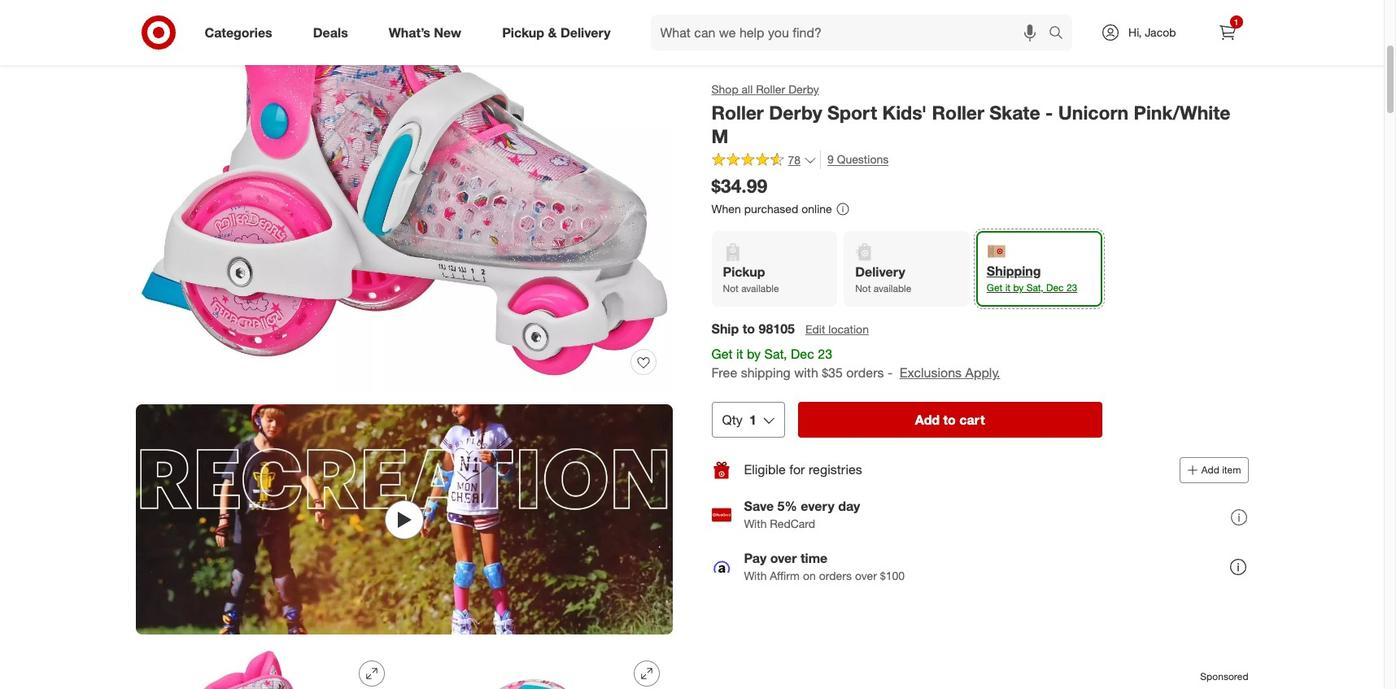 Task type: vqa. For each thing, say whether or not it's contained in the screenshot.
Hasbro Gaming link
no



Task type: describe. For each thing, give the bounding box(es) containing it.
9
[[828, 153, 834, 166]]

questions
[[837, 153, 889, 166]]

roller down all
[[712, 101, 764, 124]]

shipping
[[987, 263, 1042, 279]]

sponsored
[[1201, 671, 1249, 683]]

get inside get it by sat, dec 23 free shipping with $35 orders - exclusions apply.
[[712, 346, 733, 362]]

search
[[1042, 26, 1081, 42]]

delivery not available
[[856, 264, 912, 295]]

redcard
[[770, 517, 816, 531]]

eligible for registries
[[744, 462, 863, 478]]

pay over time with affirm on orders over $100
[[744, 551, 905, 583]]

to for cart
[[944, 412, 956, 428]]

- inside shop all roller derby roller derby sport kids' roller skate - unicorn pink/white m
[[1046, 101, 1054, 124]]

what's new link
[[375, 15, 482, 50]]

pink/white
[[1134, 101, 1231, 124]]

eligible
[[744, 462, 786, 478]]

pickup & delivery link
[[489, 15, 631, 50]]

$100
[[881, 569, 905, 583]]

add item
[[1202, 464, 1242, 476]]

shipping
[[741, 365, 791, 381]]

deals link
[[299, 15, 369, 50]]

new
[[434, 24, 462, 40]]

roller derby sport kids&#39; roller skate - unicorn pink/white m, 4 of 8 image
[[411, 648, 673, 689]]

1 vertical spatial over
[[855, 569, 877, 583]]

deals
[[313, 24, 348, 40]]

unicorn
[[1059, 101, 1129, 124]]

with
[[795, 365, 819, 381]]

pickup & delivery
[[502, 24, 611, 40]]

sport
[[828, 101, 878, 124]]

roller derby sport kids&#39; roller skate - unicorn pink/white m, 1 of 8 image
[[136, 0, 673, 392]]

get it by sat, dec 23 free shipping with $35 orders - exclusions apply.
[[712, 346, 1001, 381]]

0 horizontal spatial delivery
[[561, 24, 611, 40]]

skate
[[990, 101, 1041, 124]]

get inside shipping get it by sat, dec 23
[[987, 282, 1003, 294]]

delivery inside delivery not available
[[856, 264, 906, 280]]

&
[[548, 24, 557, 40]]

1 vertical spatial 1
[[750, 412, 757, 428]]

free
[[712, 365, 738, 381]]

not for delivery
[[856, 282, 871, 295]]

78
[[788, 153, 801, 167]]

sat, inside shipping get it by sat, dec 23
[[1027, 282, 1044, 294]]

save
[[744, 499, 774, 515]]

- inside get it by sat, dec 23 free shipping with $35 orders - exclusions apply.
[[888, 365, 893, 381]]

exclusions apply. button
[[900, 364, 1001, 382]]

hi,
[[1129, 25, 1142, 39]]

qty 1
[[722, 412, 757, 428]]

shop all roller derby roller derby sport kids' roller skate - unicorn pink/white m
[[712, 82, 1231, 147]]

ship
[[712, 321, 739, 337]]

location
[[829, 322, 869, 336]]

5%
[[778, 499, 798, 515]]

pickup for &
[[502, 24, 545, 40]]

orders inside get it by sat, dec 23 free shipping with $35 orders - exclusions apply.
[[847, 365, 884, 381]]

what's
[[389, 24, 431, 40]]

1 vertical spatial derby
[[769, 101, 823, 124]]

0 vertical spatial derby
[[789, 82, 819, 96]]

What can we help you find? suggestions appear below search field
[[651, 15, 1053, 50]]

9 questions link
[[821, 151, 889, 170]]

add for add to cart
[[916, 412, 940, 428]]

roller right kids'
[[933, 101, 985, 124]]

search button
[[1042, 15, 1081, 54]]

pickup for not
[[723, 264, 766, 280]]

kids'
[[883, 101, 927, 124]]

when
[[712, 202, 741, 216]]



Task type: locate. For each thing, give the bounding box(es) containing it.
98105
[[759, 321, 795, 337]]

by
[[1014, 282, 1024, 294], [747, 346, 761, 362]]

to left cart
[[944, 412, 956, 428]]

not for pickup
[[723, 282, 739, 295]]

2 with from the top
[[744, 569, 767, 583]]

over left $100
[[855, 569, 877, 583]]

0 vertical spatial delivery
[[561, 24, 611, 40]]

by down shipping
[[1014, 282, 1024, 294]]

roller derby sport kids&#39; roller skate - unicorn pink/white m, 2 of 8, play video image
[[136, 405, 673, 635]]

1 vertical spatial 23
[[818, 346, 833, 362]]

available
[[742, 282, 780, 295], [874, 282, 912, 295]]

it inside shipping get it by sat, dec 23
[[1006, 282, 1011, 294]]

0 vertical spatial pickup
[[502, 24, 545, 40]]

time
[[801, 551, 828, 567]]

delivery
[[561, 24, 611, 40], [856, 264, 906, 280]]

not
[[723, 282, 739, 295], [856, 282, 871, 295]]

0 horizontal spatial pickup
[[502, 24, 545, 40]]

0 vertical spatial it
[[1006, 282, 1011, 294]]

1 horizontal spatial over
[[855, 569, 877, 583]]

to
[[743, 321, 755, 337], [944, 412, 956, 428]]

with
[[744, 517, 767, 531], [744, 569, 767, 583]]

sat, inside get it by sat, dec 23 free shipping with $35 orders - exclusions apply.
[[765, 346, 788, 362]]

0 vertical spatial -
[[1046, 101, 1054, 124]]

1 horizontal spatial not
[[856, 282, 871, 295]]

0 horizontal spatial to
[[743, 321, 755, 337]]

get
[[987, 282, 1003, 294], [712, 346, 733, 362]]

edit
[[806, 322, 826, 336]]

0 vertical spatial to
[[743, 321, 755, 337]]

not inside delivery not available
[[856, 282, 871, 295]]

1 vertical spatial delivery
[[856, 264, 906, 280]]

add to cart button
[[798, 402, 1103, 438]]

by inside get it by sat, dec 23 free shipping with $35 orders - exclusions apply.
[[747, 346, 761, 362]]

0 horizontal spatial it
[[737, 346, 744, 362]]

1 vertical spatial by
[[747, 346, 761, 362]]

0 horizontal spatial available
[[742, 282, 780, 295]]

get down shipping
[[987, 282, 1003, 294]]

0 horizontal spatial dec
[[791, 346, 815, 362]]

for
[[790, 462, 805, 478]]

0 horizontal spatial sat,
[[765, 346, 788, 362]]

to for 98105
[[743, 321, 755, 337]]

$34.99
[[712, 174, 768, 197]]

1 not from the left
[[723, 282, 739, 295]]

every
[[801, 499, 835, 515]]

0 vertical spatial orders
[[847, 365, 884, 381]]

with inside save 5% every day with redcard
[[744, 517, 767, 531]]

dec inside get it by sat, dec 23 free shipping with $35 orders - exclusions apply.
[[791, 346, 815, 362]]

1 horizontal spatial to
[[944, 412, 956, 428]]

cart
[[960, 412, 985, 428]]

-
[[1046, 101, 1054, 124], [888, 365, 893, 381]]

1 vertical spatial to
[[944, 412, 956, 428]]

0 vertical spatial with
[[744, 517, 767, 531]]

with down save
[[744, 517, 767, 531]]

0 horizontal spatial add
[[916, 412, 940, 428]]

sat,
[[1027, 282, 1044, 294], [765, 346, 788, 362]]

1 horizontal spatial 1
[[1235, 17, 1239, 27]]

it up free
[[737, 346, 744, 362]]

to right ship
[[743, 321, 755, 337]]

delivery up location on the right of page
[[856, 264, 906, 280]]

1 with from the top
[[744, 517, 767, 531]]

2 available from the left
[[874, 282, 912, 295]]

1 vertical spatial with
[[744, 569, 767, 583]]

23 inside get it by sat, dec 23 free shipping with $35 orders - exclusions apply.
[[818, 346, 833, 362]]

edit location
[[806, 322, 869, 336]]

1 vertical spatial orders
[[819, 569, 852, 583]]

1 horizontal spatial sat,
[[1027, 282, 1044, 294]]

to inside button
[[944, 412, 956, 428]]

save 5% every day with redcard
[[744, 499, 861, 531]]

it inside get it by sat, dec 23 free shipping with $35 orders - exclusions apply.
[[737, 346, 744, 362]]

1 link
[[1210, 15, 1246, 50]]

over up affirm
[[771, 551, 797, 567]]

online
[[802, 202, 833, 216]]

pickup left '&'
[[502, 24, 545, 40]]

roller
[[756, 82, 786, 96], [712, 101, 764, 124], [933, 101, 985, 124]]

orders inside pay over time with affirm on orders over $100
[[819, 569, 852, 583]]

what's new
[[389, 24, 462, 40]]

0 vertical spatial add
[[916, 412, 940, 428]]

shop
[[712, 82, 739, 96]]

add for add item
[[1202, 464, 1220, 476]]

1
[[1235, 17, 1239, 27], [750, 412, 757, 428]]

by inside shipping get it by sat, dec 23
[[1014, 282, 1024, 294]]

pickup up ship to 98105
[[723, 264, 766, 280]]

1 vertical spatial sat,
[[765, 346, 788, 362]]

edit location button
[[805, 321, 870, 339]]

1 horizontal spatial available
[[874, 282, 912, 295]]

available inside delivery not available
[[874, 282, 912, 295]]

get up free
[[712, 346, 733, 362]]

1 vertical spatial pickup
[[723, 264, 766, 280]]

available for pickup
[[742, 282, 780, 295]]

- right skate
[[1046, 101, 1054, 124]]

0 horizontal spatial by
[[747, 346, 761, 362]]

pickup inside 'pickup not available'
[[723, 264, 766, 280]]

dec inside shipping get it by sat, dec 23
[[1047, 282, 1064, 294]]

ship to 98105
[[712, 321, 795, 337]]

1 horizontal spatial it
[[1006, 282, 1011, 294]]

it down shipping
[[1006, 282, 1011, 294]]

23 inside shipping get it by sat, dec 23
[[1067, 282, 1078, 294]]

day
[[839, 499, 861, 515]]

not up location on the right of page
[[856, 282, 871, 295]]

0 vertical spatial over
[[771, 551, 797, 567]]

0 horizontal spatial 1
[[750, 412, 757, 428]]

not up ship
[[723, 282, 739, 295]]

add left cart
[[916, 412, 940, 428]]

0 horizontal spatial 23
[[818, 346, 833, 362]]

sat, down shipping
[[1027, 282, 1044, 294]]

0 vertical spatial dec
[[1047, 282, 1064, 294]]

add to cart
[[916, 412, 985, 428]]

dec
[[1047, 282, 1064, 294], [791, 346, 815, 362]]

m
[[712, 124, 729, 147]]

shipping get it by sat, dec 23
[[987, 263, 1078, 294]]

add item button
[[1180, 457, 1249, 483]]

add left the item
[[1202, 464, 1220, 476]]

1 horizontal spatial dec
[[1047, 282, 1064, 294]]

78 link
[[712, 151, 817, 171]]

delivery right '&'
[[561, 24, 611, 40]]

on
[[803, 569, 816, 583]]

orders
[[847, 365, 884, 381], [819, 569, 852, 583]]

1 horizontal spatial 23
[[1067, 282, 1078, 294]]

by up shipping
[[747, 346, 761, 362]]

pickup not available
[[723, 264, 780, 295]]

1 vertical spatial it
[[737, 346, 744, 362]]

all
[[742, 82, 753, 96]]

add
[[916, 412, 940, 428], [1202, 464, 1220, 476]]

pay
[[744, 551, 767, 567]]

0 vertical spatial by
[[1014, 282, 1024, 294]]

it
[[1006, 282, 1011, 294], [737, 346, 744, 362]]

1 horizontal spatial -
[[1046, 101, 1054, 124]]

$35
[[822, 365, 843, 381]]

1 vertical spatial dec
[[791, 346, 815, 362]]

0 horizontal spatial over
[[771, 551, 797, 567]]

1 vertical spatial add
[[1202, 464, 1220, 476]]

over
[[771, 551, 797, 567], [855, 569, 877, 583]]

sat, up shipping
[[765, 346, 788, 362]]

0 vertical spatial 23
[[1067, 282, 1078, 294]]

apply.
[[966, 365, 1001, 381]]

1 horizontal spatial by
[[1014, 282, 1024, 294]]

1 vertical spatial -
[[888, 365, 893, 381]]

9 questions
[[828, 153, 889, 166]]

roller derby sport kids&#39; roller skate - unicorn pink/white m, 3 of 8 image
[[136, 648, 398, 689]]

available inside 'pickup not available'
[[742, 282, 780, 295]]

purchased
[[745, 202, 799, 216]]

derby up 78
[[769, 101, 823, 124]]

affirm
[[770, 569, 800, 583]]

pickup
[[502, 24, 545, 40], [723, 264, 766, 280]]

available for delivery
[[874, 282, 912, 295]]

1 horizontal spatial add
[[1202, 464, 1220, 476]]

orders right $35 on the right bottom
[[847, 365, 884, 381]]

orders right on
[[819, 569, 852, 583]]

0 vertical spatial get
[[987, 282, 1003, 294]]

1 horizontal spatial delivery
[[856, 264, 906, 280]]

1 available from the left
[[742, 282, 780, 295]]

0 vertical spatial sat,
[[1027, 282, 1044, 294]]

23
[[1067, 282, 1078, 294], [818, 346, 833, 362]]

derby right all
[[789, 82, 819, 96]]

0 horizontal spatial -
[[888, 365, 893, 381]]

roller right all
[[756, 82, 786, 96]]

1 right jacob at the right top
[[1235, 17, 1239, 27]]

2 not from the left
[[856, 282, 871, 295]]

- left exclusions
[[888, 365, 893, 381]]

not inside 'pickup not available'
[[723, 282, 739, 295]]

1 horizontal spatial get
[[987, 282, 1003, 294]]

item
[[1223, 464, 1242, 476]]

hi, jacob
[[1129, 25, 1177, 39]]

0 horizontal spatial not
[[723, 282, 739, 295]]

with down "pay"
[[744, 569, 767, 583]]

categories link
[[191, 15, 293, 50]]

with inside pay over time with affirm on orders over $100
[[744, 569, 767, 583]]

derby
[[789, 82, 819, 96], [769, 101, 823, 124]]

jacob
[[1146, 25, 1177, 39]]

when purchased online
[[712, 202, 833, 216]]

exclusions
[[900, 365, 962, 381]]

0 vertical spatial 1
[[1235, 17, 1239, 27]]

0 horizontal spatial get
[[712, 346, 733, 362]]

1 vertical spatial get
[[712, 346, 733, 362]]

1 right qty
[[750, 412, 757, 428]]

1 horizontal spatial pickup
[[723, 264, 766, 280]]

registries
[[809, 462, 863, 478]]

qty
[[722, 412, 743, 428]]

categories
[[205, 24, 272, 40]]



